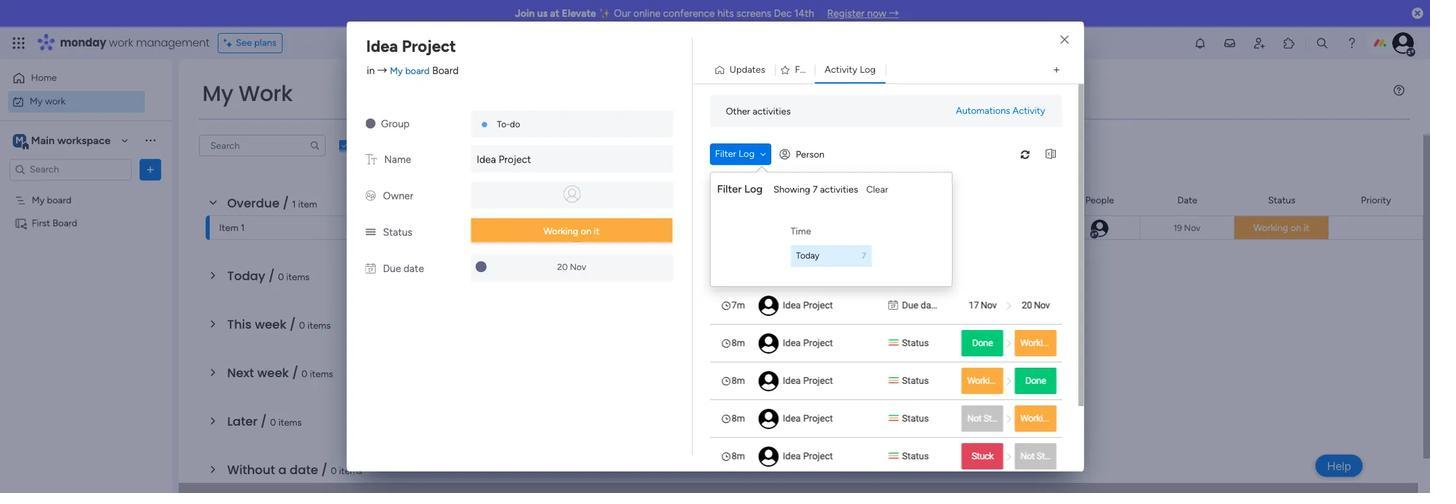 Task type: vqa. For each thing, say whether or not it's contained in the screenshot.
the bottommost Activity
yes



Task type: describe. For each thing, give the bounding box(es) containing it.
0 inside later / 0 items
[[270, 417, 276, 429]]

date for dapulse date column image
[[920, 300, 939, 311]]

filter log button
[[709, 144, 771, 165]]

today / 0 items
[[227, 268, 310, 285]]

my board link
[[390, 65, 430, 77]]

→ inside idea project dialog
[[377, 64, 387, 77]]

my for my work
[[202, 78, 233, 109]]

my work
[[202, 78, 293, 109]]

item
[[298, 199, 317, 210]]

✨
[[599, 7, 612, 20]]

0 vertical spatial done
[[972, 338, 993, 349]]

1 horizontal spatial 20 nov
[[1021, 300, 1049, 311]]

us
[[537, 7, 548, 20]]

/ right later on the left of the page
[[261, 413, 267, 430]]

due date for dapulse date column icon
[[383, 263, 424, 275]]

this
[[227, 316, 252, 333]]

priority
[[1361, 195, 1392, 206]]

0 horizontal spatial first
[[32, 217, 50, 229]]

dapulse date column image
[[888, 299, 898, 313]]

online
[[634, 7, 661, 20]]

/ down this week / 0 items at the bottom of the page
[[292, 365, 298, 382]]

filter inside button
[[715, 148, 736, 160]]

week for this
[[255, 316, 287, 333]]

next
[[227, 365, 254, 382]]

activity log
[[825, 64, 876, 76]]

files
[[795, 64, 814, 76]]

see plans
[[236, 37, 277, 49]]

v2 status image
[[366, 227, 376, 239]]

workspace
[[57, 134, 111, 147]]

/ left item
[[283, 195, 289, 212]]

help image
[[1345, 36, 1359, 50]]

due for dapulse date column image
[[902, 300, 918, 311]]

0 horizontal spatial 20 nov
[[557, 262, 586, 272]]

1 vertical spatial filter log
[[717, 183, 763, 196]]

title
[[991, 224, 1008, 234]]

list box inside idea project dialog
[[709, 287, 1071, 494]]

home button
[[8, 67, 145, 89]]

items inside today / 0 items
[[286, 272, 310, 283]]

name
[[384, 154, 411, 166]]

screens
[[737, 7, 772, 20]]

overdue
[[227, 195, 280, 212]]

3 8m from the top
[[731, 413, 745, 424]]

items inside without a date / 0 items
[[339, 466, 362, 477]]

join
[[515, 7, 535, 20]]

v2 sun image
[[366, 118, 376, 130]]

14th
[[795, 7, 814, 20]]

my work button
[[8, 91, 145, 112]]

4 8m from the top
[[731, 451, 745, 462]]

first board link
[[805, 216, 929, 241]]

0 inside today / 0 items
[[278, 272, 284, 283]]

time
[[790, 226, 811, 237]]

a
[[278, 462, 287, 479]]

updates
[[730, 64, 765, 76]]

showing
[[773, 184, 810, 196]]

main
[[31, 134, 55, 147]]

2 vertical spatial log
[[744, 183, 763, 196]]

dapulse date column image
[[366, 263, 376, 275]]

customize
[[452, 140, 497, 151]]

owner
[[383, 190, 413, 202]]

/ up this week / 0 items at the bottom of the page
[[269, 268, 275, 285]]

today for today
[[796, 251, 819, 261]]

conference
[[663, 7, 715, 20]]

add view image
[[1054, 65, 1060, 75]]

/ up next week / 0 items on the bottom left of the page
[[290, 316, 296, 333]]

apps image
[[1283, 36, 1296, 50]]

monday work management
[[60, 35, 210, 51]]

management
[[136, 35, 210, 51]]

clear button
[[861, 179, 894, 201]]

filter log inside button
[[715, 148, 754, 160]]

my for my board
[[32, 195, 45, 206]]

my for my work
[[30, 95, 43, 107]]

0 vertical spatial activities
[[752, 106, 791, 117]]

activity log button
[[815, 59, 886, 81]]

workspace image
[[13, 133, 26, 148]]

do
[[510, 119, 520, 129]]

dec
[[774, 7, 792, 20]]

my board
[[32, 195, 72, 206]]

date
[[1178, 195, 1198, 206]]

due date for dapulse date column image
[[902, 300, 939, 311]]

main workspace
[[31, 134, 111, 147]]

19 nov
[[1174, 223, 1201, 233]]

in → my board board
[[367, 64, 459, 77]]

m
[[16, 135, 24, 146]]

join us at elevate ✨ our online conference hits screens dec 14th
[[515, 7, 814, 20]]

due for dapulse date column icon
[[383, 263, 401, 275]]

1 vertical spatial board
[[47, 195, 72, 206]]

now
[[867, 7, 887, 20]]

1 vertical spatial not
[[1020, 451, 1034, 462]]

19
[[1174, 223, 1182, 233]]

17 nov
[[968, 300, 996, 311]]

group for group
[[381, 118, 410, 130]]

week for next
[[257, 365, 289, 382]]

0 horizontal spatial not
[[967, 413, 981, 424]]

0 horizontal spatial started
[[983, 413, 1012, 424]]

1 8m from the top
[[731, 338, 745, 349]]

person button
[[774, 144, 833, 165]]

search everything image
[[1316, 36, 1329, 50]]

automations activity button
[[950, 100, 1051, 122]]

done
[[378, 140, 399, 151]]

register now → link
[[827, 7, 899, 20]]

my inside in → my board board
[[390, 65, 403, 77]]



Task type: locate. For each thing, give the bounding box(es) containing it.
→ right in
[[377, 64, 387, 77]]

register
[[827, 7, 865, 20]]

1 horizontal spatial activities
[[820, 184, 858, 196]]

my left work
[[202, 78, 233, 109]]

0 vertical spatial not
[[967, 413, 981, 424]]

0 vertical spatial log
[[860, 64, 876, 76]]

0 vertical spatial filter
[[715, 148, 736, 160]]

0 up this week / 0 items at the bottom of the page
[[278, 272, 284, 283]]

due
[[383, 263, 401, 275], [902, 300, 918, 311]]

stuck
[[971, 451, 993, 462]]

monday
[[60, 35, 106, 51]]

0 horizontal spatial 20
[[557, 262, 568, 272]]

0 horizontal spatial board
[[47, 195, 72, 206]]

0 inside this week / 0 items
[[299, 320, 305, 332]]

on
[[1291, 223, 1302, 234], [581, 226, 592, 237], [1054, 338, 1064, 349], [1001, 376, 1011, 386], [1054, 413, 1064, 424]]

1 vertical spatial →
[[377, 64, 387, 77]]

1 vertical spatial done
[[1025, 376, 1046, 386]]

1 horizontal spatial first
[[807, 223, 825, 235]]

0 horizontal spatial list box
[[0, 186, 172, 417]]

today down time
[[796, 251, 819, 261]]

1 horizontal spatial 1
[[292, 199, 296, 210]]

0 vertical spatial activity
[[825, 64, 858, 76]]

search image
[[310, 140, 320, 151]]

0 horizontal spatial work
[[45, 95, 65, 107]]

0 vertical spatial 7
[[813, 184, 818, 196]]

1 vertical spatial 20
[[1021, 300, 1031, 311]]

1 horizontal spatial today
[[796, 251, 819, 261]]

other activities
[[726, 106, 791, 117]]

0 vertical spatial 20 nov
[[557, 262, 586, 272]]

group left the title
[[964, 224, 989, 234]]

1 vertical spatial filter
[[717, 183, 742, 196]]

it
[[1304, 223, 1310, 234], [594, 226, 600, 237], [1066, 338, 1071, 349], [1013, 376, 1018, 386], [1066, 413, 1071, 424]]

today inside idea project dialog
[[796, 251, 819, 261]]

1 horizontal spatial not started
[[1020, 451, 1065, 462]]

filter log down filter log button
[[717, 183, 763, 196]]

1 horizontal spatial activity
[[1013, 105, 1045, 117]]

date right the 'a'
[[290, 462, 318, 479]]

today
[[796, 251, 819, 261], [227, 268, 265, 285]]

item
[[219, 223, 238, 234]]

work for monday
[[109, 35, 133, 51]]

2 horizontal spatial date
[[920, 300, 939, 311]]

board down the search in workspace field
[[47, 195, 72, 206]]

1 horizontal spatial group
[[964, 224, 989, 234]]

0 horizontal spatial not started
[[967, 413, 1012, 424]]

0 horizontal spatial activity
[[825, 64, 858, 76]]

first right shareable board icon
[[32, 217, 50, 229]]

person
[[796, 149, 824, 160]]

select product image
[[12, 36, 26, 50]]

activities left clear
[[820, 184, 858, 196]]

due right dapulse date column image
[[902, 300, 918, 311]]

filter left angle down icon
[[715, 148, 736, 160]]

hide done items
[[355, 140, 425, 151]]

0 vertical spatial group
[[381, 118, 410, 130]]

group for group title
[[964, 224, 989, 234]]

1 vertical spatial group
[[964, 224, 989, 234]]

→
[[889, 7, 899, 20], [377, 64, 387, 77]]

0 down this week / 0 items at the bottom of the page
[[302, 369, 308, 380]]

list box containing my board
[[0, 186, 172, 417]]

next week / 0 items
[[227, 365, 333, 382]]

board down my board
[[52, 217, 77, 229]]

1 horizontal spatial list box
[[709, 287, 1071, 494]]

1 vertical spatial due date
[[902, 300, 939, 311]]

refresh image
[[1014, 149, 1036, 159]]

1 right item
[[241, 223, 245, 234]]

board right time
[[827, 223, 852, 235]]

my down home
[[30, 95, 43, 107]]

workspace selection element
[[13, 133, 113, 150]]

0 vertical spatial date
[[404, 263, 424, 275]]

close image
[[1061, 35, 1069, 45]]

customize button
[[430, 135, 503, 156]]

1 vertical spatial due
[[902, 300, 918, 311]]

this week / 0 items
[[227, 316, 331, 333]]

1 vertical spatial activity
[[1013, 105, 1045, 117]]

v2 multiple person column image
[[366, 190, 376, 202]]

board right my board link at the top left of the page
[[432, 64, 459, 77]]

Filter dashboard by text search field
[[199, 135, 326, 156]]

week
[[255, 316, 287, 333], [257, 365, 289, 382]]

1 horizontal spatial done
[[1025, 376, 1046, 386]]

filter down filter log button
[[717, 183, 742, 196]]

clear
[[866, 184, 888, 196]]

0 vertical spatial →
[[889, 7, 899, 20]]

7 right showing
[[813, 184, 818, 196]]

later
[[227, 413, 258, 430]]

1 horizontal spatial 7
[[862, 251, 866, 261]]

elevate
[[562, 7, 596, 20]]

0 horizontal spatial activities
[[752, 106, 791, 117]]

in
[[367, 64, 375, 77]]

work inside my work button
[[45, 95, 65, 107]]

log left angle down icon
[[738, 148, 754, 160]]

see
[[236, 37, 252, 49]]

see plans button
[[218, 33, 283, 53]]

today for today / 0 items
[[227, 268, 265, 285]]

2 8m from the top
[[731, 376, 745, 386]]

not
[[967, 413, 981, 424], [1020, 451, 1034, 462]]

today up this
[[227, 268, 265, 285]]

first
[[32, 217, 50, 229], [807, 223, 825, 235]]

board inside idea project dialog
[[432, 64, 459, 77]]

log inside button
[[860, 64, 876, 76]]

showing 7 activities
[[773, 184, 858, 196]]

work for my
[[45, 95, 65, 107]]

→ right now
[[889, 7, 899, 20]]

1 vertical spatial started
[[1036, 451, 1065, 462]]

0 horizontal spatial done
[[972, 338, 993, 349]]

date right dapulse date column image
[[920, 300, 939, 311]]

log
[[860, 64, 876, 76], [738, 148, 754, 160], [744, 183, 763, 196]]

1 horizontal spatial →
[[889, 7, 899, 20]]

0 horizontal spatial first board
[[32, 217, 77, 229]]

0 up next week / 0 items on the bottom left of the page
[[299, 320, 305, 332]]

week right this
[[255, 316, 287, 333]]

1 horizontal spatial due
[[902, 300, 918, 311]]

0 right the 'a'
[[331, 466, 337, 477]]

filter log left angle down icon
[[715, 148, 754, 160]]

export to excel image
[[1040, 149, 1062, 159]]

board
[[432, 64, 459, 77], [855, 195, 880, 206], [52, 217, 77, 229], [827, 223, 852, 235]]

plans
[[254, 37, 277, 49]]

0 horizontal spatial due
[[383, 263, 401, 275]]

items inside later / 0 items
[[279, 417, 302, 429]]

0 horizontal spatial group
[[381, 118, 410, 130]]

not up stuck on the right bottom of the page
[[967, 413, 981, 424]]

working
[[1254, 223, 1289, 234], [544, 226, 578, 237], [1020, 338, 1052, 349], [967, 376, 999, 386], [1020, 413, 1052, 424]]

filter
[[715, 148, 736, 160], [717, 183, 742, 196]]

group up hide done items
[[381, 118, 410, 130]]

first down showing 7 activities
[[807, 223, 825, 235]]

0 vertical spatial work
[[109, 35, 133, 51]]

status
[[1268, 195, 1296, 206], [383, 227, 412, 239], [902, 338, 929, 349], [902, 376, 929, 386], [902, 413, 929, 424], [902, 451, 929, 462]]

board up first board link
[[855, 195, 880, 206]]

0 vertical spatial due
[[383, 263, 401, 275]]

1 horizontal spatial not
[[1020, 451, 1034, 462]]

my inside button
[[30, 95, 43, 107]]

0 vertical spatial not started
[[967, 413, 1012, 424]]

1 vertical spatial 20 nov
[[1021, 300, 1049, 311]]

register now →
[[827, 7, 899, 20]]

date for dapulse date column icon
[[404, 263, 424, 275]]

idea project
[[366, 36, 456, 56], [477, 154, 531, 166], [782, 300, 832, 311], [782, 338, 832, 349], [782, 376, 832, 386], [782, 413, 832, 424], [782, 451, 832, 462]]

started
[[983, 413, 1012, 424], [1036, 451, 1065, 462]]

20 nov
[[557, 262, 586, 272], [1021, 300, 1049, 311]]

list box
[[0, 186, 172, 417], [709, 287, 1071, 494]]

board inside in → my board board
[[405, 65, 430, 77]]

0 horizontal spatial 1
[[241, 223, 245, 234]]

0 horizontal spatial →
[[377, 64, 387, 77]]

list box containing 7m
[[709, 287, 1071, 494]]

at
[[550, 7, 560, 20]]

home
[[31, 72, 57, 84]]

not started right stuck on the right bottom of the page
[[1020, 451, 1065, 462]]

Search in workspace field
[[28, 162, 113, 177]]

hide
[[355, 140, 375, 151]]

without
[[227, 462, 275, 479]]

first board down showing 7 activities
[[807, 223, 852, 235]]

1 horizontal spatial first board
[[807, 223, 852, 235]]

not right stuck on the right bottom of the page
[[1020, 451, 1034, 462]]

1 left item
[[292, 199, 296, 210]]

1 vertical spatial date
[[920, 300, 939, 311]]

week right the next
[[257, 365, 289, 382]]

idea
[[366, 36, 398, 56], [477, 154, 496, 166], [782, 300, 800, 311], [782, 338, 800, 349], [782, 376, 800, 386], [782, 413, 800, 424], [782, 451, 800, 462]]

1 vertical spatial today
[[227, 268, 265, 285]]

1 vertical spatial activities
[[820, 184, 858, 196]]

item 1
[[219, 223, 245, 234]]

my work
[[30, 95, 65, 107]]

other
[[726, 106, 750, 117]]

1 horizontal spatial date
[[404, 263, 424, 275]]

invite members image
[[1253, 36, 1267, 50]]

17
[[968, 300, 978, 311]]

2 vertical spatial date
[[290, 462, 318, 479]]

0 right later on the left of the page
[[270, 417, 276, 429]]

activity up refresh icon
[[1013, 105, 1045, 117]]

1 vertical spatial week
[[257, 365, 289, 382]]

items inside this week / 0 items
[[308, 320, 331, 332]]

files button
[[776, 59, 815, 81]]

1 vertical spatial 7
[[862, 251, 866, 261]]

1 horizontal spatial 20
[[1021, 300, 1031, 311]]

/ right the 'a'
[[321, 462, 328, 479]]

work right monday
[[109, 35, 133, 51]]

later / 0 items
[[227, 413, 302, 430]]

None search field
[[199, 135, 326, 156]]

board right in
[[405, 65, 430, 77]]

1 vertical spatial log
[[738, 148, 754, 160]]

hits
[[718, 7, 734, 20]]

to-
[[497, 119, 510, 129]]

due right dapulse date column icon
[[383, 263, 401, 275]]

help button
[[1316, 455, 1363, 477]]

0 vertical spatial started
[[983, 413, 1012, 424]]

date
[[404, 263, 424, 275], [920, 300, 939, 311], [290, 462, 318, 479]]

items
[[401, 140, 425, 151], [286, 272, 310, 283], [308, 320, 331, 332], [310, 369, 333, 380], [279, 417, 302, 429], [339, 466, 362, 477]]

work
[[109, 35, 133, 51], [45, 95, 65, 107]]

date right dapulse date column icon
[[404, 263, 424, 275]]

work down home
[[45, 95, 65, 107]]

0 vertical spatial week
[[255, 316, 287, 333]]

group title
[[964, 224, 1008, 234]]

automations
[[956, 105, 1010, 117]]

my right in
[[390, 65, 403, 77]]

updates button
[[709, 59, 776, 81]]

automations activity
[[956, 105, 1045, 117]]

1 horizontal spatial board
[[405, 65, 430, 77]]

0 vertical spatial today
[[796, 251, 819, 261]]

shareable board image
[[14, 217, 27, 230]]

log down "register now →" at the right of the page
[[860, 64, 876, 76]]

0 vertical spatial filter log
[[715, 148, 754, 160]]

first board down my board
[[32, 217, 77, 229]]

0 horizontal spatial date
[[290, 462, 318, 479]]

8m
[[731, 338, 745, 349], [731, 376, 745, 386], [731, 413, 745, 424], [731, 451, 745, 462]]

group inside idea project dialog
[[381, 118, 410, 130]]

due date right dapulse date column image
[[902, 300, 939, 311]]

not started up stuck on the right bottom of the page
[[967, 413, 1012, 424]]

7
[[813, 184, 818, 196], [862, 251, 866, 261]]

people
[[1086, 195, 1114, 206]]

notifications image
[[1194, 36, 1207, 50]]

0 horizontal spatial 7
[[813, 184, 818, 196]]

help
[[1327, 460, 1352, 473]]

0 vertical spatial 20
[[557, 262, 568, 272]]

overdue / 1 item
[[227, 195, 317, 212]]

to-do
[[497, 119, 520, 129]]

done
[[972, 338, 993, 349], [1025, 376, 1046, 386]]

1 vertical spatial 1
[[241, 223, 245, 234]]

0 vertical spatial 1
[[292, 199, 296, 210]]

activity right "files"
[[825, 64, 858, 76]]

7 down first board link
[[862, 251, 866, 261]]

log down angle down icon
[[744, 183, 763, 196]]

0 inside next week / 0 items
[[302, 369, 308, 380]]

inbox image
[[1223, 36, 1237, 50]]

0 inside without a date / 0 items
[[331, 466, 337, 477]]

without a date / 0 items
[[227, 462, 362, 479]]

first board
[[32, 217, 77, 229], [807, 223, 852, 235]]

my down the search in workspace field
[[32, 195, 45, 206]]

our
[[614, 7, 631, 20]]

1 horizontal spatial started
[[1036, 451, 1065, 462]]

angle down image
[[760, 150, 766, 159]]

1 inside overdue / 1 item
[[292, 199, 296, 210]]

my
[[390, 65, 403, 77], [202, 78, 233, 109], [30, 95, 43, 107], [32, 195, 45, 206]]

items inside next week / 0 items
[[310, 369, 333, 380]]

1 vertical spatial not started
[[1020, 451, 1065, 462]]

activities right other in the right of the page
[[752, 106, 791, 117]]

log inside button
[[738, 148, 754, 160]]

1 horizontal spatial due date
[[902, 300, 939, 311]]

dapulse text column image
[[366, 154, 377, 166]]

due date right dapulse date column icon
[[383, 263, 424, 275]]

option
[[0, 188, 172, 191]]

filter log
[[715, 148, 754, 160], [717, 183, 763, 196]]

idea project dialog
[[0, 0, 1430, 494]]

1 horizontal spatial work
[[109, 35, 133, 51]]

0 horizontal spatial today
[[227, 268, 265, 285]]

jacob simon image
[[1393, 32, 1414, 54]]

0 vertical spatial board
[[405, 65, 430, 77]]

board
[[405, 65, 430, 77], [47, 195, 72, 206]]

7m
[[731, 300, 745, 311]]

0 vertical spatial due date
[[383, 263, 424, 275]]

0 horizontal spatial due date
[[383, 263, 424, 275]]

1 vertical spatial work
[[45, 95, 65, 107]]

work
[[239, 78, 293, 109]]



